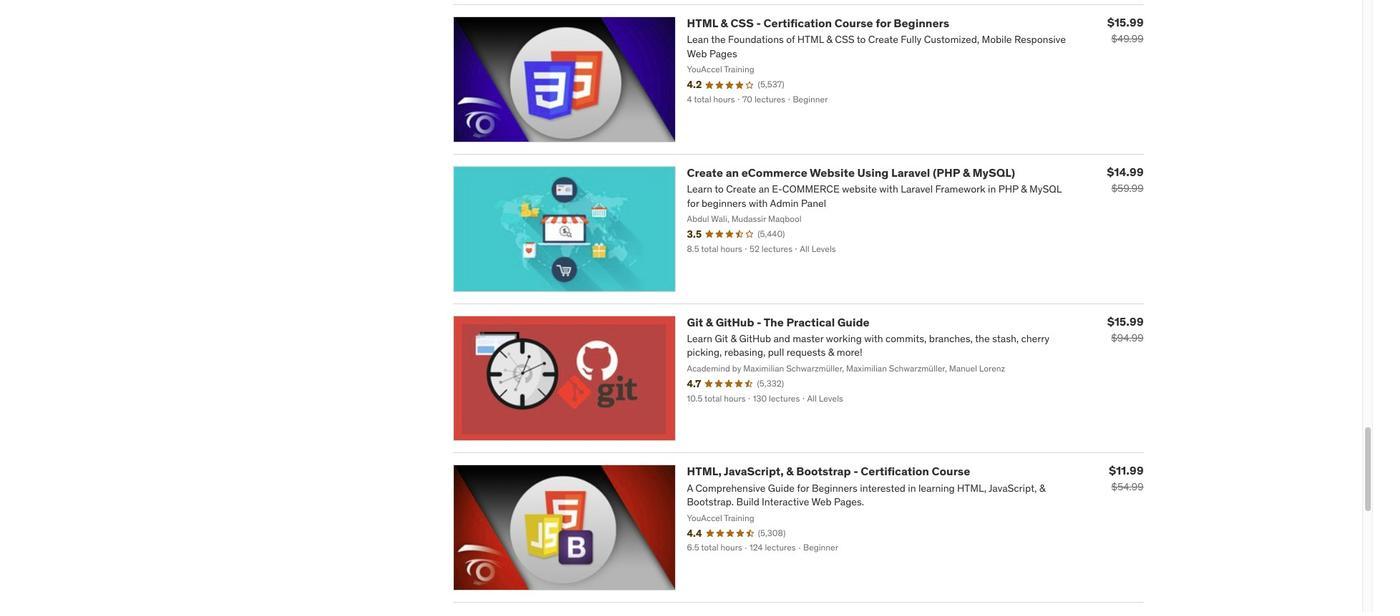 Task type: vqa. For each thing, say whether or not it's contained in the screenshot.


Task type: describe. For each thing, give the bounding box(es) containing it.
$54.99
[[1111, 481, 1144, 494]]

javascript,
[[724, 464, 784, 479]]

$94.99
[[1111, 331, 1144, 344]]

& right git
[[706, 315, 713, 329]]

$14.99
[[1107, 165, 1144, 179]]

html, javascript, & bootstrap - certification course
[[687, 464, 970, 479]]

git & github - the practical guide
[[687, 315, 870, 329]]

$15.99 for html & css - certification course for beginners
[[1107, 15, 1144, 29]]

$11.99
[[1109, 464, 1144, 478]]

1 horizontal spatial course
[[932, 464, 970, 479]]

for
[[876, 16, 891, 30]]

create an ecommerce website using laravel (php & mysql)
[[687, 165, 1015, 180]]

html & css - certification course for beginners link
[[687, 16, 949, 30]]

$15.99 $49.99
[[1107, 15, 1144, 45]]

- for certification
[[756, 16, 761, 30]]

$15.99 $94.99
[[1107, 314, 1144, 344]]

html
[[687, 16, 718, 30]]

mysql)
[[973, 165, 1015, 180]]

& right (php
[[963, 165, 970, 180]]

create an ecommerce website using laravel (php & mysql) link
[[687, 165, 1015, 180]]

$14.99 $59.99
[[1107, 165, 1144, 195]]

website
[[810, 165, 855, 180]]

$11.99 $54.99
[[1109, 464, 1144, 494]]

html & css - certification course for beginners
[[687, 16, 949, 30]]



Task type: locate. For each thing, give the bounding box(es) containing it.
ecommerce
[[742, 165, 807, 180]]

certification
[[764, 16, 832, 30], [861, 464, 929, 479]]

$15.99 up $94.99 on the bottom
[[1107, 314, 1144, 328]]

$59.99
[[1111, 182, 1144, 195]]

html, javascript, & bootstrap - certification course link
[[687, 464, 970, 479]]

0 horizontal spatial certification
[[764, 16, 832, 30]]

&
[[721, 16, 728, 30], [963, 165, 970, 180], [706, 315, 713, 329], [786, 464, 794, 479]]

certification right css on the top of the page
[[764, 16, 832, 30]]

html,
[[687, 464, 722, 479]]

the
[[764, 315, 784, 329]]

0 vertical spatial -
[[756, 16, 761, 30]]

guide
[[837, 315, 870, 329]]

course
[[835, 16, 873, 30], [932, 464, 970, 479]]

1 vertical spatial $15.99
[[1107, 314, 1144, 328]]

create
[[687, 165, 723, 180]]

certification right bootstrap
[[861, 464, 929, 479]]

-
[[756, 16, 761, 30], [757, 315, 762, 329], [854, 464, 858, 479]]

$15.99
[[1107, 15, 1144, 29], [1107, 314, 1144, 328]]

2 $15.99 from the top
[[1107, 314, 1144, 328]]

git
[[687, 315, 703, 329]]

& left bootstrap
[[786, 464, 794, 479]]

an
[[726, 165, 739, 180]]

github
[[716, 315, 754, 329]]

0 horizontal spatial course
[[835, 16, 873, 30]]

0 vertical spatial course
[[835, 16, 873, 30]]

beginners
[[894, 16, 949, 30]]

practical
[[786, 315, 835, 329]]

laravel
[[891, 165, 930, 180]]

- for the
[[757, 315, 762, 329]]

1 vertical spatial course
[[932, 464, 970, 479]]

0 vertical spatial certification
[[764, 16, 832, 30]]

1 horizontal spatial certification
[[861, 464, 929, 479]]

$15.99 up $49.99
[[1107, 15, 1144, 29]]

bootstrap
[[796, 464, 851, 479]]

2 vertical spatial -
[[854, 464, 858, 479]]

- left the
[[757, 315, 762, 329]]

$15.99 for git & github - the practical guide
[[1107, 314, 1144, 328]]

- right bootstrap
[[854, 464, 858, 479]]

1 vertical spatial certification
[[861, 464, 929, 479]]

1 $15.99 from the top
[[1107, 15, 1144, 29]]

(php
[[933, 165, 960, 180]]

0 vertical spatial $15.99
[[1107, 15, 1144, 29]]

css
[[731, 16, 754, 30]]

1 vertical spatial -
[[757, 315, 762, 329]]

$49.99
[[1111, 32, 1144, 45]]

& left css on the top of the page
[[721, 16, 728, 30]]

using
[[857, 165, 889, 180]]

- right css on the top of the page
[[756, 16, 761, 30]]

git & github - the practical guide link
[[687, 315, 870, 329]]



